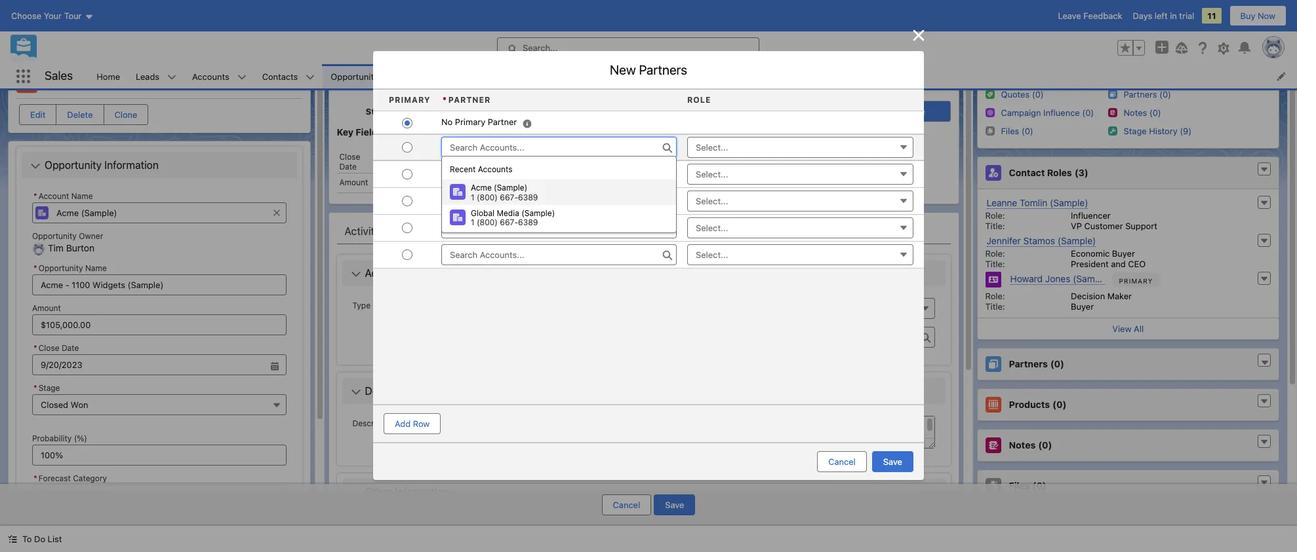 Task type: locate. For each thing, give the bounding box(es) containing it.
2 vertical spatial role:
[[986, 291, 1005, 302]]

president and ceo
[[1071, 259, 1146, 270]]

quotes list item
[[677, 64, 739, 89]]

1 inside acme (sample) 1 (800) 667-6389
[[471, 193, 475, 202]]

left
[[1155, 10, 1168, 21]]

great work! you've closed a successful deal.
[[641, 151, 827, 161]]

2 vertical spatial opportunity
[[38, 264, 83, 274]]

opportunity inside dropdown button
[[45, 159, 102, 171]]

tomlin
[[1020, 197, 1048, 209]]

1 vertical spatial name
[[85, 264, 107, 274]]

information for description information
[[422, 386, 476, 397]]

(sample) up the history
[[522, 209, 555, 218]]

2 (800) from the top
[[477, 218, 498, 228]]

2 vertical spatial title:
[[986, 302, 1005, 312]]

name down owner
[[85, 264, 107, 274]]

* inside group
[[33, 344, 37, 354]]

list item down search...
[[479, 64, 533, 89]]

contacts
[[262, 71, 298, 82]]

1 6389 from the top
[[518, 193, 538, 202]]

closed right change at right
[[872, 106, 900, 117]]

(sample) up media at the left
[[494, 183, 528, 193]]

1 list item from the left
[[479, 64, 533, 89]]

* for * stage
[[33, 384, 37, 394]]

3 title: from the top
[[986, 302, 1005, 312]]

667- inside global media (sample) 1 (800) 667-6389
[[500, 218, 518, 228]]

0 vertical spatial role, select... button
[[687, 137, 914, 158]]

edit left guidance
[[618, 128, 633, 138]]

* stage
[[33, 384, 60, 394]]

0 horizontal spatial edit
[[30, 110, 45, 120]]

1 horizontal spatial list item
[[739, 64, 791, 89]]

path options list box
[[366, 70, 951, 91]]

6389 inside acme (sample) 1 (800) 667-6389
[[518, 193, 538, 202]]

role: down jennifer
[[986, 249, 1005, 259]]

(0) for products (0)
[[1053, 400, 1067, 411]]

text default image inside contact roles element
[[1260, 165, 1269, 175]]

* for * account name
[[33, 192, 37, 201]]

1 vertical spatial save
[[665, 500, 684, 511]]

2 title: from the top
[[986, 259, 1005, 270]]

list containing home
[[89, 64, 1297, 89]]

1 vertical spatial acme
[[471, 183, 492, 193]]

accounts list item
[[184, 64, 254, 89]]

(0) up products (0)
[[1051, 359, 1065, 370]]

search accounts... text field up search accounts... text field
[[441, 217, 677, 238]]

opportunity for opportunity owner
[[32, 232, 77, 241]]

1 vertical spatial save button
[[654, 495, 696, 516]]

1 vertical spatial group
[[32, 341, 286, 376]]

1 horizontal spatial edit
[[618, 128, 633, 138]]

(sample) down vp
[[1058, 235, 1096, 247]]

partner
[[449, 95, 491, 105], [488, 117, 517, 127]]

0 vertical spatial cancel button
[[817, 452, 867, 473]]

text default image inside the description information dropdown button
[[351, 388, 361, 398]]

2 1 from the top
[[471, 218, 475, 228]]

1 vertical spatial amount
[[32, 304, 61, 314]]

campaign influence (0)
[[1001, 108, 1094, 118]]

2 role, select... button from the top
[[687, 217, 914, 238]]

2 closed from the left
[[872, 106, 900, 117]]

5 select... from the top
[[696, 250, 728, 260]]

0 vertical spatial 1
[[471, 193, 475, 202]]

recent
[[450, 165, 476, 174]]

0 vertical spatial close
[[339, 152, 360, 162]]

text default image inside "other information" dropdown button
[[351, 489, 361, 499]]

key fields
[[337, 127, 383, 138]]

role: for jennifer stamos (sample)
[[986, 249, 1005, 259]]

information down clone
[[104, 159, 159, 171]]

1 vertical spatial primary
[[455, 117, 486, 127]]

title: for jennifer stamos (sample)
[[986, 259, 1005, 270]]

* for * opportunity name
[[33, 264, 37, 274]]

(0) right notes
[[1038, 440, 1052, 451]]

1 vertical spatial date
[[62, 344, 79, 354]]

opportunity up * account name
[[45, 159, 102, 171]]

opportunities
[[331, 71, 385, 82]]

1 vertical spatial (800)
[[477, 218, 498, 228]]

1 left media at the left
[[471, 218, 475, 228]]

0 horizontal spatial date
[[62, 344, 79, 354]]

partners
[[639, 62, 687, 77], [1009, 359, 1048, 370]]

delete button
[[56, 104, 104, 125]]

amount
[[339, 178, 368, 187], [32, 304, 61, 314]]

text default image
[[30, 162, 41, 172], [1260, 165, 1269, 175], [1260, 479, 1269, 488], [351, 489, 361, 499], [8, 535, 17, 545]]

amount up * close date in the bottom of the page
[[32, 304, 61, 314]]

in
[[1170, 10, 1177, 21]]

1 vertical spatial cancel
[[613, 500, 640, 511]]

1 horizontal spatial closed
[[872, 106, 900, 117]]

* left account
[[33, 192, 37, 201]]

1 vertical spatial 667-
[[500, 218, 518, 228]]

0 vertical spatial name
[[71, 192, 93, 201]]

The deal is at 10% because they are at the sales process stage of defining their requirements.  It is not clear whether our solutions are a good fit or not but they are willing to discuss this in detail. text field
[[545, 416, 935, 449]]

list item right quotes
[[739, 64, 791, 89]]

* for * forecast category
[[33, 475, 37, 484]]

edit down opportunity icon
[[30, 110, 45, 120]]

decision maker
[[1071, 291, 1132, 302]]

1 horizontal spatial buyer
[[1112, 249, 1135, 259]]

1 vertical spatial opportunity
[[32, 232, 77, 241]]

information down 'details' link
[[415, 267, 469, 279]]

close up * stage
[[38, 344, 59, 354]]

option
[[442, 180, 676, 205], [442, 205, 676, 230]]

title: up jennifer
[[986, 221, 1005, 232]]

4 select... from the top
[[696, 223, 728, 233]]

primary down * partner
[[455, 117, 486, 127]]

1 vertical spatial cancel button
[[602, 495, 651, 516]]

0 vertical spatial cancel
[[829, 457, 856, 468]]

0 vertical spatial acme
[[45, 75, 77, 89]]

acme left -
[[45, 75, 77, 89]]

media
[[497, 209, 519, 218]]

select... for 2nd role, select... button from the top of the page
[[696, 196, 728, 206]]

text default image inside to do list button
[[8, 535, 17, 545]]

(0) right products
[[1053, 400, 1067, 411]]

2 6389 from the top
[[518, 218, 538, 228]]

option up search accounts... text field
[[442, 205, 676, 230]]

stage
[[366, 106, 390, 117], [902, 106, 925, 117], [1124, 126, 1147, 136], [38, 384, 60, 394]]

other information
[[365, 487, 449, 498]]

0 vertical spatial role:
[[986, 211, 1005, 221]]

1 vertical spatial role, select... button
[[687, 191, 914, 212]]

6389
[[518, 193, 538, 202], [518, 218, 538, 228]]

recent accounts
[[450, 165, 513, 174]]

contact
[[1009, 167, 1045, 179]]

category
[[73, 475, 107, 484]]

(0) right files
[[1033, 481, 1047, 492]]

stage : closed won
[[366, 106, 446, 117]]

notes image
[[1108, 108, 1117, 117]]

partners image
[[1108, 90, 1117, 99]]

1 horizontal spatial date
[[339, 162, 357, 172]]

1 (800) from the top
[[477, 193, 498, 202]]

group down days at the right of the page
[[1118, 40, 1145, 56]]

closed right :
[[395, 106, 425, 117]]

opportunity image
[[16, 72, 37, 93]]

1 vertical spatial accounts
[[478, 165, 513, 174]]

campaign influence image
[[986, 108, 995, 117]]

tab list containing activity
[[337, 218, 951, 244]]

search... button
[[497, 37, 760, 58]]

1 vertical spatial 6389
[[518, 218, 538, 228]]

ceo
[[1128, 259, 1146, 270]]

title: up contact "icon"
[[986, 259, 1005, 270]]

0 horizontal spatial close
[[38, 344, 59, 354]]

list item
[[479, 64, 533, 89], [739, 64, 791, 89]]

1 horizontal spatial partners
[[1009, 359, 1048, 370]]

0 vertical spatial 667-
[[500, 193, 518, 202]]

leanne tomlin (sample) link
[[987, 197, 1088, 209]]

information inside dropdown button
[[422, 386, 476, 397]]

change closed stage button
[[814, 101, 951, 122]]

group down the amount text field
[[32, 341, 286, 376]]

primary up stage : closed won
[[389, 95, 431, 105]]

stage inside button
[[902, 106, 925, 117]]

days left in trial
[[1133, 10, 1195, 21]]

* up the won on the left top
[[443, 95, 447, 105]]

trial
[[1180, 10, 1195, 21]]

1 up global
[[471, 193, 475, 202]]

no primary partner
[[441, 117, 517, 127]]

0 vertical spatial accounts
[[192, 71, 229, 82]]

quotes link
[[677, 64, 722, 89]]

-
[[80, 75, 85, 89]]

opportunities list item
[[323, 64, 410, 89]]

information up row at bottom left
[[422, 386, 476, 397]]

date inside close date
[[339, 162, 357, 172]]

name right account
[[71, 192, 93, 201]]

0 horizontal spatial closed
[[395, 106, 425, 117]]

cancel
[[829, 457, 856, 468], [613, 500, 640, 511]]

accounts right 'leads' list item
[[192, 71, 229, 82]]

0 horizontal spatial buyer
[[1071, 302, 1094, 312]]

successful
[[760, 151, 805, 161]]

(0) for notes (0)
[[1038, 440, 1052, 451]]

* down * close date in the bottom of the page
[[33, 384, 37, 394]]

(sample) up vp
[[1050, 197, 1088, 209]]

title: down contact "icon"
[[986, 302, 1005, 312]]

amount down close date
[[339, 178, 368, 187]]

text default image for opportunity information
[[30, 162, 41, 172]]

0 horizontal spatial cancel
[[613, 500, 640, 511]]

accounts
[[192, 71, 229, 82], [478, 165, 513, 174]]

1 667- from the top
[[500, 193, 518, 202]]

list
[[48, 535, 62, 545]]

text default image
[[351, 270, 361, 280], [351, 388, 361, 398], [1260, 398, 1269, 407], [1260, 438, 1269, 448]]

group
[[1118, 40, 1145, 56], [32, 341, 286, 376]]

close down key
[[339, 152, 360, 162]]

1 vertical spatial 1
[[471, 218, 475, 228]]

0 vertical spatial partners
[[639, 62, 687, 77]]

0 horizontal spatial amount
[[32, 304, 61, 314]]

6389 up global media (sample) 1 (800) 667-6389
[[518, 193, 538, 202]]

information inside dropdown button
[[415, 267, 469, 279]]

1 search accounts... text field from the top
[[441, 137, 677, 158]]

opportunities link
[[323, 64, 393, 89]]

accounts up acme (sample) 1 (800) 667-6389
[[478, 165, 513, 174]]

maker
[[1108, 291, 1132, 302]]

* down opportunity owner
[[33, 264, 37, 274]]

files (0)
[[1009, 481, 1047, 492]]

notes (0)
[[1124, 108, 1161, 118]]

(sample) for global media (sample) 1 (800) 667-6389
[[522, 209, 555, 218]]

1 vertical spatial title:
[[986, 259, 1005, 270]]

partner down * partner
[[488, 117, 517, 127]]

option up the history
[[442, 180, 676, 205]]

owner
[[79, 232, 103, 241]]

acme inside acme (sample) 1 (800) 667-6389
[[471, 183, 492, 193]]

667- right global
[[500, 218, 518, 228]]

success
[[701, 127, 739, 138]]

information right other
[[395, 487, 449, 498]]

acme down recent accounts
[[471, 183, 492, 193]]

acme for acme (sample) 1 (800) 667-6389
[[471, 183, 492, 193]]

text default image inside opportunity information dropdown button
[[30, 162, 41, 172]]

2 list item from the left
[[739, 64, 791, 89]]

group containing *
[[32, 341, 286, 376]]

(sample) for leanne tomlin (sample)
[[1050, 197, 1088, 209]]

information for opportunity information
[[104, 159, 159, 171]]

0 vertical spatial partner
[[449, 95, 491, 105]]

0 horizontal spatial primary
[[389, 95, 431, 105]]

* up * stage
[[33, 344, 37, 354]]

buy now
[[1241, 10, 1276, 21]]

option containing acme (sample)
[[442, 180, 676, 205]]

tab list
[[337, 218, 951, 244]]

0 vertical spatial title:
[[986, 221, 1005, 232]]

you've
[[692, 151, 720, 161]]

add row
[[395, 419, 430, 430]]

6389 down acme (sample) 1 (800) 667-6389
[[518, 218, 538, 228]]

contact image
[[986, 272, 1001, 288]]

information
[[104, 159, 159, 171], [415, 267, 469, 279], [422, 386, 476, 397], [395, 487, 449, 498]]

*
[[443, 95, 447, 105], [33, 192, 37, 201], [33, 264, 37, 274], [33, 344, 37, 354], [33, 384, 37, 394], [33, 475, 37, 484]]

2 role: from the top
[[986, 249, 1005, 259]]

0 horizontal spatial list item
[[479, 64, 533, 89]]

0 horizontal spatial cancel button
[[602, 495, 651, 516]]

0 vertical spatial save
[[883, 457, 903, 468]]

feedback
[[1084, 10, 1123, 21]]

role: down contact "icon"
[[986, 291, 1005, 302]]

667- up media at the left
[[500, 193, 518, 202]]

Role, Select... button
[[687, 164, 914, 185], [687, 191, 914, 212]]

work!
[[666, 151, 690, 161]]

select... for 3rd select... button from the top of the page
[[696, 250, 728, 260]]

1 role: from the top
[[986, 211, 1005, 221]]

0 horizontal spatial group
[[32, 341, 286, 376]]

1 role, select... button from the top
[[687, 137, 914, 158]]

0 vertical spatial group
[[1118, 40, 1145, 56]]

1 1 from the top
[[471, 193, 475, 202]]

1 horizontal spatial accounts
[[478, 165, 513, 174]]

1 vertical spatial role, select... button
[[687, 217, 914, 238]]

search...
[[523, 43, 558, 53]]

title: for leanne tomlin (sample)
[[986, 221, 1005, 232]]

role: down leanne
[[986, 211, 1005, 221]]

name
[[71, 192, 93, 201], [85, 264, 107, 274]]

stage right change at right
[[902, 106, 925, 117]]

1 option from the top
[[442, 180, 676, 205]]

1 title: from the top
[[986, 221, 1005, 232]]

1 horizontal spatial acme
[[471, 183, 492, 193]]

0 vertical spatial date
[[339, 162, 357, 172]]

1 vertical spatial buyer
[[1071, 302, 1094, 312]]

* left forecast
[[33, 475, 37, 484]]

0 horizontal spatial accounts
[[192, 71, 229, 82]]

stage history (9) link
[[1124, 126, 1192, 137]]

stage down the notes (0) link
[[1124, 126, 1147, 136]]

0 vertical spatial role, select... button
[[687, 164, 914, 185]]

acme
[[45, 75, 77, 89], [471, 183, 492, 193]]

2 select... from the top
[[696, 169, 728, 179]]

None text field
[[32, 275, 286, 296], [32, 355, 286, 376], [32, 275, 286, 296], [32, 355, 286, 376]]

0 horizontal spatial acme
[[45, 75, 77, 89]]

2 vertical spatial role, select... button
[[687, 244, 914, 265]]

1 horizontal spatial save button
[[872, 452, 914, 473]]

1 vertical spatial search accounts... text field
[[441, 217, 677, 238]]

description
[[365, 386, 419, 397]]

2 option from the top
[[442, 205, 676, 230]]

1 vertical spatial close
[[38, 344, 59, 354]]

search accounts... text field up recent accounts group
[[441, 137, 677, 158]]

2 role, select... button from the top
[[687, 191, 914, 212]]

1 vertical spatial role:
[[986, 249, 1005, 259]]

$105,000.00
[[381, 178, 434, 189]]

0 vertical spatial 6389
[[518, 193, 538, 202]]

contact roles (3)
[[1009, 167, 1089, 179]]

select... for third select... button from the bottom
[[696, 142, 728, 153]]

recent accounts group
[[442, 159, 676, 230]]

primary
[[1119, 277, 1153, 285]]

(sample) down president
[[1073, 274, 1112, 285]]

0 vertical spatial opportunity
[[45, 159, 102, 171]]

opportunity
[[45, 159, 102, 171], [32, 232, 77, 241], [38, 264, 83, 274]]

stamos
[[1024, 235, 1055, 247]]

stage down * close date in the bottom of the page
[[38, 384, 60, 394]]

0 horizontal spatial save
[[665, 500, 684, 511]]

select... for 2nd select... button
[[696, 223, 728, 233]]

partners (0) link
[[1124, 89, 1171, 100]]

reports list item
[[614, 64, 677, 89]]

0 vertical spatial edit
[[30, 110, 45, 120]]

0 vertical spatial (800)
[[477, 193, 498, 202]]

forecast
[[38, 475, 71, 484]]

details tab panel
[[337, 244, 951, 553]]

Search Accounts... text field
[[441, 137, 677, 158], [441, 217, 677, 238]]

0 vertical spatial buyer
[[1112, 249, 1135, 259]]

0 horizontal spatial save button
[[654, 495, 696, 516]]

partners (0)
[[1009, 359, 1065, 370]]

role:
[[986, 211, 1005, 221], [986, 249, 1005, 259], [986, 291, 1005, 302]]

0 vertical spatial primary
[[389, 95, 431, 105]]

leads
[[136, 71, 159, 82]]

(sample) inside global media (sample) 1 (800) 667-6389
[[522, 209, 555, 218]]

opportunity down opportunity owner
[[38, 264, 83, 274]]

list
[[89, 64, 1297, 89]]

1 vertical spatial partners
[[1009, 359, 1048, 370]]

edit inside button
[[30, 110, 45, 120]]

0 vertical spatial search accounts... text field
[[441, 137, 677, 158]]

partner up no primary partner
[[449, 95, 491, 105]]

1 horizontal spatial amount
[[339, 178, 368, 187]]

to do list
[[22, 535, 62, 545]]

Role, Select... button
[[687, 137, 914, 158], [687, 217, 914, 238], [687, 244, 914, 265]]

2 667- from the top
[[500, 218, 518, 228]]

3 select... from the top
[[696, 196, 728, 206]]

opportunity up * opportunity name
[[32, 232, 77, 241]]

1 horizontal spatial group
[[1118, 40, 1145, 56]]

buy
[[1241, 10, 1256, 21]]

decision
[[1071, 291, 1105, 302]]

1 select... from the top
[[696, 142, 728, 153]]

1 horizontal spatial cancel
[[829, 457, 856, 468]]



Task type: describe. For each thing, give the bounding box(es) containing it.
9/20/2023
[[381, 152, 426, 163]]

global media (sample) 1 (800) 667-6389
[[471, 209, 555, 228]]

quote link
[[463, 218, 492, 244]]

accounts inside "list item"
[[192, 71, 229, 82]]

contacts list item
[[254, 64, 323, 89]]

text default image inside additional information dropdown button
[[351, 270, 361, 280]]

accounts link
[[184, 64, 237, 89]]

1 vertical spatial edit
[[618, 128, 633, 138]]

home
[[97, 71, 120, 82]]

quotes image
[[986, 90, 995, 99]]

role: for leanne tomlin (sample)
[[986, 211, 1005, 221]]

notes (0)
[[1009, 440, 1052, 451]]

home link
[[89, 64, 128, 89]]

days
[[1133, 10, 1153, 21]]

leave
[[1058, 10, 1081, 21]]

influence (0)
[[1044, 108, 1094, 118]]

6389 inside global media (sample) 1 (800) 667-6389
[[518, 218, 538, 228]]

quotes
[[685, 71, 714, 82]]

jennifer stamos (sample) link
[[987, 235, 1096, 247]]

2 search accounts... text field from the top
[[441, 217, 677, 238]]

acme for acme - 1100 widgets (sample)
[[45, 75, 77, 89]]

information for additional information
[[415, 267, 469, 279]]

vp
[[1071, 221, 1082, 232]]

(%)
[[74, 435, 87, 444]]

files (0) link
[[1001, 126, 1034, 137]]

details
[[404, 225, 439, 237]]

1 horizontal spatial primary
[[455, 117, 486, 127]]

(800) inside acme (sample) 1 (800) 667-6389
[[477, 193, 498, 202]]

text default image for other information
[[351, 489, 361, 499]]

quotes (0)
[[1001, 89, 1044, 100]]

contact roles element
[[977, 157, 1280, 340]]

opportunity information
[[45, 159, 159, 171]]

1 horizontal spatial cancel button
[[817, 452, 867, 473]]

0 vertical spatial save button
[[872, 452, 914, 473]]

3 role: from the top
[[986, 291, 1005, 302]]

fields
[[356, 127, 383, 138]]

view
[[1113, 324, 1132, 335]]

other
[[365, 487, 392, 498]]

accounts inside group
[[478, 165, 513, 174]]

11
[[1208, 10, 1216, 21]]

Amount text field
[[32, 315, 286, 336]]

guidance
[[641, 127, 684, 138]]

howard jones (sample)
[[1010, 274, 1112, 285]]

leads list item
[[128, 64, 184, 89]]

(sample) right leads "link"
[[168, 75, 219, 89]]

sales
[[45, 69, 73, 83]]

Search Accounts... text field
[[441, 244, 677, 265]]

delete
[[67, 110, 93, 120]]

stage up fields
[[366, 106, 390, 117]]

campaign influence (0) link
[[1001, 108, 1094, 119]]

files
[[1009, 481, 1030, 492]]

opportunity information button
[[24, 155, 294, 176]]

opportunity for opportunity information
[[45, 159, 102, 171]]

roles
[[1047, 167, 1072, 179]]

files (0)
[[1001, 126, 1034, 136]]

president
[[1071, 259, 1109, 270]]

change closed stage
[[840, 106, 925, 117]]

notes
[[1009, 440, 1036, 451]]

* account name
[[33, 192, 93, 201]]

new partners
[[610, 62, 687, 77]]

jones
[[1045, 274, 1071, 285]]

details link
[[404, 218, 439, 244]]

no
[[441, 117, 453, 127]]

name for * account name
[[71, 192, 93, 201]]

economic buyer
[[1071, 249, 1135, 259]]

inverse image
[[911, 28, 927, 43]]

deal.
[[807, 151, 827, 161]]

* opportunity name
[[33, 264, 107, 274]]

other information button
[[345, 482, 943, 503]]

(0) for partners (0)
[[1051, 359, 1065, 370]]

for
[[686, 127, 699, 138]]

to
[[22, 535, 32, 545]]

date inside group
[[62, 344, 79, 354]]

1 inside global media (sample) 1 (800) 667-6389
[[471, 218, 475, 228]]

closed inside button
[[872, 106, 900, 117]]

1 role, select... button from the top
[[687, 164, 914, 185]]

(3)
[[1075, 167, 1089, 179]]

leave feedback link
[[1058, 10, 1123, 21]]

additional information
[[365, 267, 469, 279]]

close inside group
[[38, 344, 59, 354]]

all
[[1134, 324, 1144, 335]]

leanne tomlin (sample)
[[987, 197, 1088, 209]]

activity link
[[345, 218, 380, 244]]

economic
[[1071, 249, 1110, 259]]

partners (0)
[[1124, 89, 1171, 100]]

notes (0) link
[[1124, 108, 1161, 119]]

1 vertical spatial partner
[[488, 117, 517, 127]]

campaign
[[1001, 108, 1041, 118]]

howard jones (sample) link
[[1010, 274, 1112, 285]]

row
[[413, 419, 430, 430]]

history (9)
[[1149, 126, 1192, 136]]

products (0)
[[1009, 400, 1067, 411]]

and
[[1111, 259, 1126, 270]]

additional information button
[[345, 263, 943, 284]]

acme (sample) 1 (800) 667-6389
[[471, 183, 538, 202]]

stage history image
[[1108, 126, 1117, 135]]

closed
[[722, 151, 750, 161]]

quote
[[463, 225, 492, 237]]

opportunity owner
[[32, 232, 103, 241]]

0 vertical spatial amount
[[339, 178, 368, 187]]

activity
[[345, 225, 380, 237]]

information for other information
[[395, 487, 449, 498]]

(sample) inside acme (sample) 1 (800) 667-6389
[[494, 183, 528, 193]]

* for * partner
[[443, 95, 447, 105]]

text default image for to do list
[[8, 535, 17, 545]]

clone button
[[103, 104, 149, 125]]

1 closed from the left
[[395, 106, 425, 117]]

option containing global media (sample)
[[442, 205, 676, 230]]

3 role, select... button from the top
[[687, 244, 914, 265]]

history
[[515, 225, 549, 237]]

role
[[687, 95, 711, 105]]

add
[[395, 419, 411, 430]]

* forecast category
[[33, 475, 107, 484]]

0 horizontal spatial partners
[[639, 62, 687, 77]]

* for * close date
[[33, 344, 37, 354]]

select... for 1st role, select... button
[[696, 169, 728, 179]]

name for * opportunity name
[[85, 264, 107, 274]]

Probability (%) text field
[[32, 446, 286, 467]]

1 horizontal spatial close
[[339, 152, 360, 162]]

667- inside acme (sample) 1 (800) 667-6389
[[500, 193, 518, 202]]

1 horizontal spatial save
[[883, 457, 903, 468]]

(800) inside global media (sample) 1 (800) 667-6389
[[477, 218, 498, 228]]

now
[[1258, 10, 1276, 21]]

widgets
[[118, 75, 165, 89]]

key
[[337, 127, 354, 138]]

(0) for files (0)
[[1033, 481, 1047, 492]]

(sample) for jennifer stamos (sample)
[[1058, 235, 1096, 247]]

stage history (9)
[[1124, 126, 1192, 136]]

quotes (0) link
[[1001, 89, 1044, 100]]

(sample) for howard jones (sample)
[[1073, 274, 1112, 285]]

files image
[[986, 126, 995, 135]]

jennifer
[[987, 235, 1021, 247]]

products
[[1009, 400, 1050, 411]]

description information
[[365, 386, 476, 397]]



Task type: vqa. For each thing, say whether or not it's contained in the screenshot.
fifth Select... from the bottom of the page
yes



